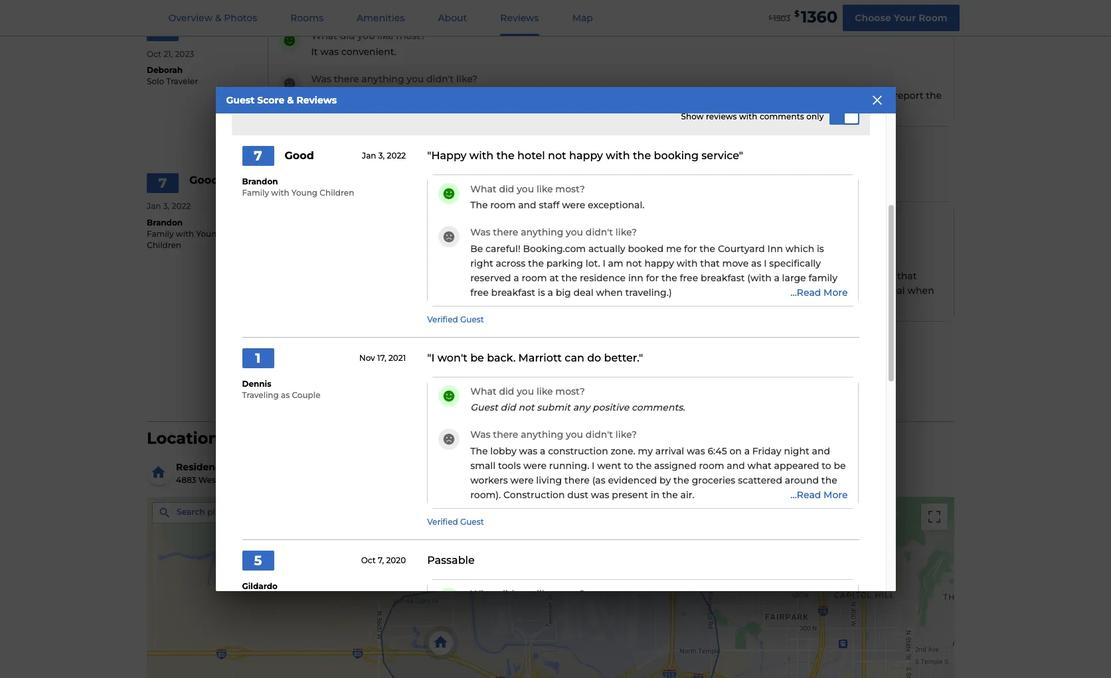Task type: locate. For each thing, give the bounding box(es) containing it.
tried
[[550, 90, 572, 101], [478, 104, 500, 116]]

2 horizontal spatial as
[[751, 258, 761, 270]]

across inside was there anything you didn't like? be careful! booking.com actually booked me for the courtyard inn which is right across the parking lot. i am not happy with that move as i specifically reserved a room at the residence inn for the free breakfast (with a large family free breakfast is a big deal when traveling.)
[[693, 270, 723, 282]]

0 vertical spatial careful!
[[486, 243, 521, 255]]

traveling.) inside was there anything you didn't like? be careful! booking.com actually booked me for the courtyard inn which is right across the parking lot. i am not happy with that move as i specifically reserved a room at the residence inn for the free breakfast (with a large family free breakfast is a big deal when traveling.)
[[311, 299, 358, 311]]

me inside 'be careful! booking.com actually booked me for the courtyard inn which is right across the parking lot. i am not happy with that move as i specifically reserved a room at the residence inn for the free breakfast (with a large family free breakfast is a big deal when traveling.)'
[[666, 243, 682, 255]]

1 vertical spatial no
[[557, 104, 569, 116]]

1 vertical spatial exceptional.
[[429, 227, 485, 239]]

went inside the lobby was a construction zone. my arrival was 6:45 on a friday night and small tools were running. i went to the assigned room and what appeared to be workers were living there (as evidenced by the groceries scattered around the room). construction dust was present in the air.
[[597, 460, 621, 472]]

tab list containing overview & photos
[[152, 0, 610, 36]]

1 vertical spatial me
[[507, 270, 522, 282]]

submit
[[537, 402, 570, 414]]

1 horizontal spatial am
[[805, 270, 820, 282]]

traveling.) inside 'be careful! booking.com actually booked me for the courtyard inn which is right across the parking lot. i am not happy with that move as i specifically reserved a room at the residence inn for the free breakfast (with a large family free breakfast is a big deal when traveling.)'
[[625, 287, 672, 299]]

choose your room button
[[843, 5, 959, 31]]

0 horizontal spatial family
[[147, 229, 174, 239]]

map
[[572, 12, 593, 24]]

you inside what did you like most? it was convenient.
[[358, 30, 375, 42]]

& right score
[[287, 94, 294, 106]]

zone.
[[611, 446, 635, 458]]

booking
[[654, 150, 699, 162], [495, 177, 539, 189]]

lake
[[326, 461, 349, 473], [333, 475, 352, 485]]

happy
[[569, 150, 603, 162], [410, 177, 444, 189], [645, 258, 674, 270], [842, 270, 871, 282]]

...read more button for 1
[[784, 489, 848, 501]]

1 ...read more from the top
[[791, 287, 848, 299]]

2 vertical spatial reviews
[[553, 386, 593, 398]]

said
[[656, 104, 675, 116]]

2 ...read more button from the top
[[784, 489, 848, 501]]

(with inside 'be careful! booking.com actually booked me for the courtyard inn which is right across the parking lot. i am not happy with that move as i specifically reserved a room at the residence inn for the free breakfast (with a large family free breakfast is a big deal when traveling.)'
[[747, 272, 772, 284]]

0 horizontal spatial reserved
[[412, 285, 453, 297]]

1 horizontal spatial that
[[700, 258, 720, 270]]

1 horizontal spatial deal
[[885, 285, 905, 297]]

reserved
[[470, 272, 511, 284], [412, 285, 453, 297]]

0 vertical spatial oct
[[147, 49, 161, 59]]

0 horizontal spatial 7
[[159, 175, 167, 191]]

0 vertical spatial children
[[320, 188, 354, 198]]

0 horizontal spatial inn
[[570, 285, 585, 297]]

in up issue
[[403, 90, 412, 101]]

west
[[198, 475, 219, 485]]

1 horizontal spatial $
[[795, 9, 800, 19]]

comments.
[[632, 402, 685, 414]]

about button
[[422, 1, 483, 36]]

arrival
[[655, 446, 684, 458]]

reviews right score
[[296, 94, 337, 106]]

0 vertical spatial exceptional.
[[588, 200, 645, 211]]

be inside 'be careful! booking.com actually booked me for the courtyard inn which is right across the parking lot. i am not happy with that move as i specifically reserved a room at the residence inn for the free breakfast (with a large family free breakfast is a big deal when traveling.)'
[[470, 243, 483, 255]]

1 horizontal spatial marriott
[[518, 352, 562, 365]]

& inside overview & photos button
[[215, 12, 222, 24]]

right inside was there anything you didn't like? be careful! booking.com actually booked me for the courtyard inn which is right across the parking lot. i am not happy with that move as i specifically reserved a room at the residence inn for the free breakfast (with a large family free breakfast is a big deal when traveling.)
[[667, 270, 690, 282]]

by up douglas
[[248, 461, 260, 473]]

amenities button
[[341, 1, 421, 36]]

comments
[[760, 112, 804, 122]]

verified down guest score & reviews
[[268, 135, 299, 145]]

my inside was there anything you didn't like? the air conditioner in my first room did not work. i tried to call the front desk but got no answer. i went down to the desk to report the air conditioner issue and that i had tried to call with no answer. the clerk said the phones werent working.
[[414, 90, 429, 101]]

1 ...read more button from the top
[[784, 287, 848, 299]]

careful!
[[486, 243, 521, 255], [326, 270, 361, 282]]

was there anything you didn't like? for 7
[[470, 227, 637, 239]]

0 vertical spatial me
[[666, 243, 682, 255]]

1 vertical spatial booked
[[469, 270, 504, 282]]

oct 21, 2023
[[147, 49, 194, 59]]

0 vertical spatial brandon
[[242, 177, 278, 187]]

$ right "1503"
[[795, 9, 800, 19]]

air down convenient.
[[331, 90, 343, 101]]

parking
[[546, 258, 583, 270], [743, 270, 780, 282]]

was right it
[[320, 46, 339, 58]]

desk up said
[[649, 90, 672, 101]]

show down got
[[681, 112, 704, 122]]

0 vertical spatial my
[[414, 90, 429, 101]]

to left report
[[882, 90, 892, 101]]

more for 1
[[824, 489, 848, 501]]

1 was there anything you didn't like? from the top
[[470, 227, 637, 239]]

1 vertical spatial call
[[515, 104, 531, 116]]

be left back.
[[470, 352, 484, 365]]

0 vertical spatial young
[[291, 188, 318, 198]]

verified guest up dennis traveling as couple on the left bottom of page
[[268, 330, 325, 340]]

positive
[[592, 402, 629, 414]]

answer. up werent
[[727, 90, 763, 101]]

deal inside was there anything you didn't like? be careful! booking.com actually booked me for the courtyard inn which is right across the parking lot. i am not happy with that move as i specifically reserved a room at the residence inn for the free breakfast (with a large family free breakfast is a big deal when traveling.)
[[885, 285, 905, 297]]

inn inside 'be careful! booking.com actually booked me for the courtyard inn which is right across the parking lot. i am not happy with that move as i specifically reserved a room at the residence inn for the free breakfast (with a large family free breakfast is a big deal when traveling.)'
[[768, 243, 783, 255]]

salt right way,
[[315, 475, 331, 485]]

in inside the lobby was a construction zone. my arrival was 6:45 on a friday night and small tools were running. i went to the assigned room and what appeared to be workers were living there (as evidenced by the groceries scattered around the room). construction dust was present in the air.
[[651, 489, 660, 501]]

1 vertical spatial by
[[660, 475, 671, 487]]

1 horizontal spatial careful!
[[486, 243, 521, 255]]

0 horizontal spatial my
[[414, 90, 429, 101]]

0 vertical spatial went
[[771, 90, 795, 101]]

phones
[[696, 104, 731, 116]]

answer. left clerk
[[572, 104, 608, 116]]

guest inside what did you like most? guest did not submit any positive comments.
[[470, 402, 498, 414]]

oct left 21,
[[147, 49, 161, 59]]

4883
[[176, 475, 196, 485]]

1 vertical spatial oct
[[361, 556, 376, 566]]

family inside was there anything you didn't like? be careful! booking.com actually booked me for the courtyard inn which is right across the parking lot. i am not happy with that move as i specifically reserved a room at the residence inn for the free breakfast (with a large family free breakfast is a big deal when traveling.)
[[750, 285, 779, 297]]

oct for 3
[[147, 49, 161, 59]]

desk left report
[[857, 90, 880, 101]]

parking inside was there anything you didn't like? be careful! booking.com actually booked me for the courtyard inn which is right across the parking lot. i am not happy with that move as i specifically reserved a room at the residence inn for the free breakfast (with a large family free breakfast is a big deal when traveling.)
[[743, 270, 780, 282]]

0 vertical spatial be
[[470, 243, 483, 255]]

1 horizontal spatial traveling.)
[[625, 287, 672, 299]]

1 horizontal spatial inn
[[608, 270, 624, 282]]

which
[[786, 243, 814, 255], [626, 270, 655, 282]]

0 vertical spatial inn
[[768, 243, 783, 255]]

right inside 'be careful! booking.com actually booked me for the courtyard inn which is right across the parking lot. i am not happy with that move as i specifically reserved a room at the residence inn for the free breakfast (with a large family free breakfast is a big deal when traveling.)'
[[470, 258, 493, 270]]

convenient.
[[341, 46, 396, 58]]

1 vertical spatial was there anything you didn't like?
[[470, 429, 637, 441]]

0 vertical spatial reserved
[[470, 272, 511, 284]]

1 vertical spatial actually
[[429, 270, 466, 282]]

2 ...read from the top
[[791, 489, 821, 501]]

marriott up the corrigan
[[262, 461, 302, 473]]

overview & photos
[[168, 12, 257, 24]]

my left the first
[[414, 90, 429, 101]]

specifically inside was there anything you didn't like? be careful! booking.com actually booked me for the courtyard inn which is right across the parking lot. i am not happy with that move as i specifically reserved a room at the residence inn for the free breakfast (with a large family free breakfast is a big deal when traveling.)
[[358, 285, 410, 297]]

0 vertical spatial service"
[[702, 150, 743, 162]]

0 horizontal spatial in
[[403, 90, 412, 101]]

1 vertical spatial be
[[834, 460, 846, 472]]

& left the photos
[[215, 12, 222, 24]]

2 horizontal spatial inn
[[768, 243, 783, 255]]

1 vertical spatial parking
[[743, 270, 780, 282]]

the
[[605, 90, 621, 101], [839, 90, 855, 101], [926, 90, 942, 101], [678, 104, 693, 116], [496, 150, 515, 162], [633, 150, 651, 162], [337, 177, 355, 189], [474, 177, 492, 189], [700, 243, 715, 255], [528, 258, 544, 270], [540, 270, 556, 282], [725, 270, 741, 282], [561, 272, 577, 284], [661, 272, 677, 284], [503, 285, 519, 297], [603, 285, 619, 297], [636, 460, 652, 472], [673, 475, 689, 487], [821, 475, 837, 487], [662, 489, 678, 501]]

0 horizontal spatial air
[[311, 104, 323, 116]]

when inside 'be careful! booking.com actually booked me for the courtyard inn which is right across the parking lot. i am not happy with that move as i specifically reserved a room at the residence inn for the free breakfast (with a large family free breakfast is a big deal when traveling.)'
[[596, 287, 623, 299]]

and
[[409, 104, 427, 116], [518, 200, 536, 211], [359, 227, 377, 239], [812, 446, 830, 458], [727, 460, 745, 472]]

way,
[[294, 475, 313, 485]]

$ 1503 $ 1360
[[769, 7, 838, 26]]

1 more from the top
[[824, 287, 848, 299]]

reviews up any
[[553, 386, 593, 398]]

0 horizontal spatial big
[[556, 287, 571, 299]]

1 vertical spatial which
[[626, 270, 655, 282]]

that inside 'be careful! booking.com actually booked me for the courtyard inn which is right across the parking lot. i am not happy with that move as i specifically reserved a room at the residence inn for the free breakfast (with a large family free breakfast is a big deal when traveling.)'
[[700, 258, 720, 270]]

1 vertical spatial move
[[311, 285, 337, 297]]

0 vertical spatial ...read more
[[791, 287, 848, 299]]

room
[[919, 12, 947, 24]]

1 horizontal spatial lot.
[[783, 270, 797, 282]]

lake left city,
[[333, 475, 352, 485]]

assigned
[[654, 460, 697, 472]]

Search places or add an address checkbox
[[152, 502, 342, 529]]

as inside was there anything you didn't like? be careful! booking.com actually booked me for the courtyard inn which is right across the parking lot. i am not happy with that move as i specifically reserved a room at the residence inn for the free breakfast (with a large family free breakfast is a big deal when traveling.)
[[340, 285, 350, 297]]

there inside the lobby was a construction zone. my arrival was 6:45 on a friday night and small tools were running. i went to the assigned room and what appeared to be workers were living there (as evidenced by the groceries scattered around the room). construction dust was present in the air.
[[564, 475, 590, 487]]

actually
[[588, 243, 625, 255], [429, 270, 466, 282]]

guest up won't
[[460, 315, 484, 325]]

0 vertical spatial was there anything you didn't like?
[[470, 227, 637, 239]]

7
[[254, 148, 262, 164], [159, 175, 167, 191]]

oct left 7,
[[361, 556, 376, 566]]

and inside was there anything you didn't like? the air conditioner in my first room did not work. i tried to call the front desk but got no answer. i went down to the desk to report the air conditioner issue and that i had tried to call with no answer. the clerk said the phones werent working.
[[409, 104, 427, 116]]

which inside 'be careful! booking.com actually booked me for the courtyard inn which is right across the parking lot. i am not happy with that move as i specifically reserved a room at the residence inn for the free breakfast (with a large family free breakfast is a big deal when traveling.)'
[[786, 243, 814, 255]]

show inside show all reviews button
[[508, 386, 535, 398]]

amenities
[[357, 12, 405, 24]]

hotel
[[517, 150, 545, 162], [358, 177, 386, 189]]

jan 3, 2022
[[362, 151, 406, 161], [147, 201, 191, 211]]

am
[[608, 258, 623, 270], [805, 270, 820, 282]]

was there anything you didn't like?
[[470, 227, 637, 239], [470, 429, 637, 441]]

small
[[470, 460, 496, 472]]

report
[[894, 90, 924, 101]]

1 horizontal spatial family
[[242, 188, 269, 198]]

my
[[414, 90, 429, 101], [638, 446, 653, 458]]

was inside was there anything you didn't like? the air conditioner in my first room did not work. i tried to call the front desk but got no answer. i went down to the desk to report the air conditioner issue and that i had tried to call with no answer. the clerk said the phones werent working.
[[311, 73, 331, 85]]

tried right the had
[[478, 104, 500, 116]]

deborah solo traveler
[[147, 65, 198, 86]]

marriott up "all"
[[518, 352, 562, 365]]

0 horizontal spatial $
[[769, 14, 772, 21]]

2 vertical spatial as
[[281, 391, 290, 401]]

conditioner up issue
[[346, 90, 400, 101]]

went
[[771, 90, 795, 101], [597, 460, 621, 472]]

you inside was there anything you didn't like? be careful! booking.com actually booked me for the courtyard inn which is right across the parking lot. i am not happy with that move as i specifically reserved a room at the residence inn for the free breakfast (with a large family free breakfast is a big deal when traveling.)
[[407, 254, 424, 266]]

score
[[257, 94, 284, 106]]

1 vertical spatial salt
[[315, 475, 331, 485]]

show left "all"
[[508, 386, 535, 398]]

not inside was there anything you didn't like? the air conditioner in my first room did not work. i tried to call the front desk but got no answer. i went down to the desk to report the air conditioner issue and that i had tried to call with no answer. the clerk said the phones werent working.
[[498, 90, 514, 101]]

lot. inside 'be careful! booking.com actually booked me for the courtyard inn which is right across the parking lot. i am not happy with that move as i specifically reserved a room at the residence inn for the free breakfast (with a large family free breakfast is a big deal when traveling.)'
[[586, 258, 600, 270]]

no
[[712, 90, 724, 101], [557, 104, 569, 116]]

0 vertical spatial answer.
[[727, 90, 763, 101]]

reserved inside was there anything you didn't like? be careful! booking.com actually booked me for the courtyard inn which is right across the parking lot. i am not happy with that move as i specifically reserved a room at the residence inn for the free breakfast (with a large family free breakfast is a big deal when traveling.)
[[412, 285, 453, 297]]

you inside passable what did you like most?
[[517, 588, 534, 600]]

be right appeared
[[834, 460, 846, 472]]

across
[[496, 258, 526, 270], [693, 270, 723, 282]]

lake left the city
[[326, 461, 349, 473]]

werent
[[734, 104, 767, 116]]

verified guest up passable
[[427, 517, 484, 527]]

1 horizontal spatial residence
[[580, 272, 626, 284]]

careful! inside was there anything you didn't like? be careful! booking.com actually booked me for the courtyard inn which is right across the parking lot. i am not happy with that move as i specifically reserved a room at the residence inn for the free breakfast (with a large family free breakfast is a big deal when traveling.)
[[326, 270, 361, 282]]

3,
[[378, 151, 385, 161], [163, 201, 170, 211]]

0 horizontal spatial no
[[557, 104, 569, 116]]

most? inside what did you like most? it was convenient.
[[396, 30, 426, 42]]

when
[[908, 285, 934, 297], [596, 287, 623, 299]]

not inside was there anything you didn't like? be careful! booking.com actually booked me for the courtyard inn which is right across the parking lot. i am not happy with that move as i specifically reserved a room at the residence inn for the free breakfast (with a large family free breakfast is a big deal when traveling.)
[[823, 270, 839, 282]]

verified guest down guest score & reviews
[[268, 135, 325, 145]]

...read more button
[[784, 287, 848, 299], [784, 489, 848, 501]]

good
[[285, 150, 314, 162], [189, 174, 219, 187]]

2 more from the top
[[824, 489, 848, 501]]

family
[[809, 272, 838, 284], [750, 285, 779, 297]]

1 horizontal spatial by
[[660, 475, 671, 487]]

room inside the lobby was a construction zone. my arrival was 6:45 on a friday night and small tools were running. i went to the assigned room and what appeared to be workers were living there (as evidenced by the groceries scattered around the room). construction dust was present in the air.
[[699, 460, 724, 472]]

move inside was there anything you didn't like? be careful! booking.com actually booked me for the courtyard inn which is right across the parking lot. i am not happy with that move as i specifically reserved a room at the residence inn for the free breakfast (with a large family free breakfast is a big deal when traveling.)
[[311, 285, 337, 297]]

1 horizontal spatial 3,
[[378, 151, 385, 161]]

0 horizontal spatial me
[[507, 270, 522, 282]]

1 vertical spatial my
[[638, 446, 653, 458]]

(with inside was there anything you didn't like? be careful! booking.com actually booked me for the courtyard inn which is right across the parking lot. i am not happy with that move as i specifically reserved a room at the residence inn for the free breakfast (with a large family free breakfast is a big deal when traveling.)
[[689, 285, 713, 297]]

$ left "1503"
[[769, 14, 772, 21]]

went up working. on the top
[[771, 90, 795, 101]]

1 horizontal spatial actually
[[588, 243, 625, 255]]

1 vertical spatial lot.
[[783, 270, 797, 282]]

dennis
[[242, 379, 271, 389]]

...read
[[791, 287, 821, 299], [791, 489, 821, 501]]

happy inside 'be careful! booking.com actually booked me for the courtyard inn which is right across the parking lot. i am not happy with that move as i specifically reserved a room at the residence inn for the free breakfast (with a large family free breakfast is a big deal when traveling.)'
[[645, 258, 674, 270]]

tried right work.
[[550, 90, 572, 101]]

marriott
[[518, 352, 562, 365], [262, 461, 302, 473]]

0 horizontal spatial careful!
[[326, 270, 361, 282]]

1
[[255, 351, 261, 367]]

anything
[[362, 73, 404, 85], [521, 227, 563, 239], [362, 254, 404, 266], [521, 429, 563, 441]]

call down work.
[[515, 104, 531, 116]]

that inside was there anything you didn't like? the air conditioner in my first room did not work. i tried to call the front desk but got no answer. i went down to the desk to report the air conditioner issue and that i had tried to call with no answer. the clerk said the phones werent working.
[[430, 104, 449, 116]]

not
[[498, 90, 514, 101], [548, 150, 566, 162], [389, 177, 407, 189], [626, 258, 642, 270], [823, 270, 839, 282], [518, 402, 534, 414]]

brandon family with young children
[[242, 177, 354, 198], [147, 218, 222, 250]]

what did you like most? it was convenient.
[[311, 30, 426, 58]]

overview
[[168, 12, 213, 24]]

0 vertical spatial air
[[331, 90, 343, 101]]

2 ...read more from the top
[[791, 489, 848, 501]]

1 horizontal spatial desk
[[857, 90, 880, 101]]

airport
[[373, 461, 408, 473]]

conditioner left issue
[[326, 104, 380, 116]]

specifically inside 'be careful! booking.com actually booked me for the courtyard inn which is right across the parking lot. i am not happy with that move as i specifically reserved a room at the residence inn for the free breakfast (with a large family free breakfast is a big deal when traveling.)'
[[769, 258, 821, 270]]

that
[[430, 104, 449, 116], [700, 258, 720, 270], [897, 270, 917, 282]]

1 ...read from the top
[[791, 287, 821, 299]]

with inside was there anything you didn't like? be careful! booking.com actually booked me for the courtyard inn which is right across the parking lot. i am not happy with that move as i specifically reserved a room at the residence inn for the free breakfast (with a large family free breakfast is a big deal when traveling.)
[[874, 270, 895, 282]]

groceries
[[692, 475, 736, 487]]

booking.com inside 'be careful! booking.com actually booked me for the courtyard inn which is right across the parking lot. i am not happy with that move as i specifically reserved a room at the residence inn for the free breakfast (with a large family free breakfast is a big deal when traveling.)'
[[523, 243, 586, 255]]

1 horizontal spatial reserved
[[470, 272, 511, 284]]

more for 7
[[824, 287, 848, 299]]

1 horizontal spatial reviews
[[500, 12, 539, 24]]

0 horizontal spatial good
[[189, 174, 219, 187]]

0 horizontal spatial 3,
[[163, 201, 170, 211]]

(with
[[747, 272, 772, 284], [689, 285, 713, 297]]

couple
[[292, 391, 320, 401]]

(as
[[592, 475, 606, 487]]

1 horizontal spatial service"
[[702, 150, 743, 162]]

verified
[[268, 135, 299, 145], [427, 315, 458, 325], [268, 330, 299, 340], [427, 517, 458, 527]]

1 vertical spatial booking.com
[[364, 270, 427, 282]]

working.
[[770, 104, 811, 116]]

tab list
[[152, 0, 610, 36]]

big inside was there anything you didn't like? be careful! booking.com actually booked me for the courtyard inn which is right across the parking lot. i am not happy with that move as i specifically reserved a room at the residence inn for the free breakfast (with a large family free breakfast is a big deal when traveling.)
[[867, 285, 883, 297]]

1 vertical spatial reviews
[[296, 94, 337, 106]]

residence
[[176, 461, 227, 473]]

lot. inside was there anything you didn't like? be careful! booking.com actually booked me for the courtyard inn which is right across the parking lot. i am not happy with that move as i specifically reserved a room at the residence inn for the free breakfast (with a large family free breakfast is a big deal when traveling.)
[[783, 270, 797, 282]]

guest up couple
[[301, 330, 325, 340]]

2 was there anything you didn't like? from the top
[[470, 429, 637, 441]]

1 horizontal spatial brandon
[[242, 177, 278, 187]]

1 horizontal spatial at
[[550, 272, 559, 284]]

0 horizontal spatial right
[[470, 258, 493, 270]]

1 vertical spatial large
[[724, 285, 748, 297]]

2 desk from the left
[[857, 90, 880, 101]]

what inside passable what did you like most?
[[470, 588, 497, 600]]

0 horizontal spatial inn
[[229, 461, 245, 473]]

was there anything you didn't like? the air conditioner in my first room did not work. i tried to call the front desk but got no answer. i went down to the desk to report the air conditioner issue and that i had tried to call with no answer. the clerk said the phones werent working.
[[311, 73, 942, 116]]

what inside what did you like most? guest did not submit any positive comments.
[[470, 386, 497, 398]]

was
[[311, 73, 331, 85], [470, 227, 491, 239], [311, 254, 331, 266], [470, 429, 491, 441]]

salt up way,
[[304, 461, 323, 473]]

did inside passable what did you like most?
[[499, 588, 514, 600]]

reviews left map
[[500, 12, 539, 24]]

me inside was there anything you didn't like? be careful! booking.com actually booked me for the courtyard inn which is right across the parking lot. i am not happy with that move as i specifically reserved a room at the residence inn for the free breakfast (with a large family free breakfast is a big deal when traveling.)
[[507, 270, 522, 282]]

the
[[311, 90, 329, 101], [610, 104, 628, 116], [470, 200, 488, 211], [311, 227, 329, 239], [470, 446, 488, 458]]

0 vertical spatial 2022
[[387, 151, 406, 161]]

1 horizontal spatial my
[[638, 446, 653, 458]]

in right "present"
[[651, 489, 660, 501]]

call left front
[[587, 90, 603, 101]]

like
[[377, 30, 394, 42], [537, 183, 553, 195], [377, 210, 394, 222], [537, 386, 553, 398], [537, 588, 553, 600]]

0 horizontal spatial traveling.)
[[311, 299, 358, 311]]

room
[[452, 90, 478, 101], [490, 200, 516, 211], [331, 227, 356, 239], [522, 272, 547, 284], [464, 285, 489, 297], [699, 460, 724, 472]]

when inside was there anything you didn't like? be careful! booking.com actually booked me for the courtyard inn which is right across the parking lot. i am not happy with that move as i specifically reserved a room at the residence inn for the free breakfast (with a large family free breakfast is a big deal when traveling.)
[[908, 285, 934, 297]]

...read more for 7
[[791, 287, 848, 299]]

reviews button
[[484, 1, 555, 36]]

guest up lobby
[[470, 402, 498, 414]]

0 vertical spatial in
[[403, 90, 412, 101]]

at inside was there anything you didn't like? be careful! booking.com actually booked me for the courtyard inn which is right across the parking lot. i am not happy with that move as i specifically reserved a room at the residence inn for the free breakfast (with a large family free breakfast is a big deal when traveling.)
[[491, 285, 501, 297]]

0 horizontal spatial at
[[491, 285, 501, 297]]

1 horizontal spatial good
[[285, 150, 314, 162]]

1 vertical spatial inn
[[570, 285, 585, 297]]

0 vertical spatial specifically
[[769, 258, 821, 270]]

i
[[545, 90, 548, 101], [765, 90, 768, 101], [452, 104, 455, 116], [603, 258, 606, 270], [764, 258, 767, 270], [800, 270, 803, 282], [353, 285, 356, 297], [592, 460, 595, 472]]

exceptional.
[[588, 200, 645, 211], [429, 227, 485, 239]]

1 vertical spatial in
[[651, 489, 660, 501]]

all
[[538, 386, 550, 398]]

air right score
[[311, 104, 323, 116]]

be inside the lobby was a construction zone. my arrival was 6:45 on a friday night and small tools were running. i went to the assigned room and what appeared to be workers were living there (as evidenced by the groceries scattered around the room). construction dust was present in the air.
[[834, 460, 846, 472]]

1 vertical spatial tried
[[478, 104, 500, 116]]

did
[[340, 30, 355, 42], [480, 90, 495, 101], [499, 183, 514, 195], [340, 210, 355, 222], [499, 386, 514, 398], [501, 402, 516, 414], [499, 588, 514, 600]]

anything inside was there anything you didn't like? be careful! booking.com actually booked me for the courtyard inn which is right across the parking lot. i am not happy with that move as i specifically reserved a room at the residence inn for the free breakfast (with a large family free breakfast is a big deal when traveling.)
[[362, 254, 404, 266]]

my right zone.
[[638, 446, 653, 458]]

went up (as
[[597, 460, 621, 472]]

0 vertical spatial across
[[496, 258, 526, 270]]

1 horizontal spatial booked
[[628, 243, 664, 255]]

1 horizontal spatial family
[[809, 272, 838, 284]]

0 vertical spatial that
[[430, 104, 449, 116]]

as
[[751, 258, 761, 270], [340, 285, 350, 297], [281, 391, 290, 401]]

specifically
[[769, 258, 821, 270], [358, 285, 410, 297]]

ut
[[373, 475, 384, 485]]

map button
[[556, 1, 609, 36]]

like inside what did you like most? it was convenient.
[[377, 30, 394, 42]]

like?
[[456, 73, 478, 85], [616, 227, 637, 239], [456, 254, 478, 266], [616, 429, 637, 441]]

1 vertical spatial more
[[824, 489, 848, 501]]

around
[[785, 475, 819, 487]]

move inside 'be careful! booking.com actually booked me for the courtyard inn which is right across the parking lot. i am not happy with that move as i specifically reserved a room at the residence inn for the free breakfast (with a large family free breakfast is a big deal when traveling.)'
[[722, 258, 749, 270]]

jan
[[362, 151, 376, 161], [147, 201, 161, 211]]

like? inside was there anything you didn't like? the air conditioner in my first room did not work. i tried to call the front desk but got no answer. i went down to the desk to report the air conditioner issue and that i had tried to call with no answer. the clerk said the phones werent working.
[[456, 73, 478, 85]]

by inside residence inn by marriott salt lake city airport 4883 west douglas corrigan way, salt lake city, ut
[[248, 461, 260, 473]]

by down the assigned
[[660, 475, 671, 487]]

1 horizontal spatial large
[[782, 272, 806, 284]]



Task type: vqa. For each thing, say whether or not it's contained in the screenshot.
left Rating:
no



Task type: describe. For each thing, give the bounding box(es) containing it.
front
[[624, 90, 647, 101]]

as inside dennis traveling as couple
[[281, 391, 290, 401]]

0 horizontal spatial reviews
[[296, 94, 337, 106]]

0 vertical spatial "happy
[[427, 150, 467, 162]]

inn inside 'be careful! booking.com actually booked me for the courtyard inn which is right across the parking lot. i am not happy with that move as i specifically reserved a room at the residence inn for the free breakfast (with a large family free breakfast is a big deal when traveling.)'
[[628, 272, 644, 284]]

0 horizontal spatial "happy
[[268, 177, 307, 189]]

verified up passable
[[427, 517, 458, 527]]

courtyard inside was there anything you didn't like? be careful! booking.com actually booked me for the courtyard inn which is right across the parking lot. i am not happy with that move as i specifically reserved a room at the residence inn for the free breakfast (with a large family free breakfast is a big deal when traveling.)
[[559, 270, 606, 282]]

was there anything you didn't like? for 1
[[470, 429, 637, 441]]

room).
[[470, 489, 501, 501]]

map region
[[72, 435, 1111, 679]]

choose your room
[[855, 12, 947, 24]]

better."
[[604, 352, 643, 365]]

back.
[[487, 352, 516, 365]]

0 vertical spatial salt
[[304, 461, 323, 473]]

was left 6:45
[[687, 446, 705, 458]]

like inside what did you like most? guest did not submit any positive comments.
[[537, 386, 553, 398]]

happy inside was there anything you didn't like? be careful! booking.com actually booked me for the courtyard inn which is right across the parking lot. i am not happy with that move as i specifically reserved a room at the residence inn for the free breakfast (with a large family free breakfast is a big deal when traveling.)
[[842, 270, 871, 282]]

large inside 'be careful! booking.com actually booked me for the courtyard inn which is right across the parking lot. i am not happy with that move as i specifically reserved a room at the residence inn for the free breakfast (with a large family free breakfast is a big deal when traveling.)'
[[782, 272, 806, 284]]

...read for 1
[[791, 489, 821, 501]]

1 horizontal spatial children
[[320, 188, 354, 198]]

friday
[[752, 446, 782, 458]]

gildardo
[[242, 582, 278, 592]]

lobby
[[490, 446, 517, 458]]

am inside 'be careful! booking.com actually booked me for the courtyard inn which is right across the parking lot. i am not happy with that move as i specifically reserved a room at the residence inn for the free breakfast (with a large family free breakfast is a big deal when traveling.)'
[[608, 258, 623, 270]]

issue
[[383, 104, 407, 116]]

1 horizontal spatial young
[[291, 188, 318, 198]]

first
[[431, 90, 450, 101]]

1 desk from the left
[[649, 90, 672, 101]]

was inside what did you like most? it was convenient.
[[320, 46, 339, 58]]

places
[[207, 508, 234, 518]]

"i
[[427, 352, 435, 365]]

...read more button for 7
[[784, 287, 848, 299]]

booked inside was there anything you didn't like? be careful! booking.com actually booked me for the courtyard inn which is right across the parking lot. i am not happy with that move as i specifically reserved a room at the residence inn for the free breakfast (with a large family free breakfast is a big deal when traveling.)
[[469, 270, 504, 282]]

rooms button
[[274, 1, 339, 36]]

0 vertical spatial brandon family with young children
[[242, 177, 354, 198]]

0 vertical spatial family
[[242, 188, 269, 198]]

room inside was there anything you didn't like? the air conditioner in my first room did not work. i tried to call the front desk but got no answer. i went down to the desk to report the air conditioner issue and that i had tried to call with no answer. the clerk said the phones werent working.
[[452, 90, 478, 101]]

won't
[[437, 352, 468, 365]]

0 vertical spatial "happy with the hotel not happy with the booking service"
[[427, 150, 743, 162]]

location
[[147, 429, 219, 448]]

living
[[536, 475, 562, 487]]

was there anything you didn't like? be careful! booking.com actually booked me for the courtyard inn which is right across the parking lot. i am not happy with that move as i specifically reserved a room at the residence inn for the free breakfast (with a large family free breakfast is a big deal when traveling.)
[[311, 254, 934, 311]]

in inside was there anything you didn't like? the air conditioner in my first room did not work. i tried to call the front desk but got no answer. i went down to the desk to report the air conditioner issue and that i had tried to call with no answer. the clerk said the phones werent working.
[[403, 90, 412, 101]]

present
[[612, 489, 648, 501]]

appeared
[[774, 460, 819, 472]]

large inside was there anything you didn't like? be careful! booking.com actually booked me for the courtyard inn which is right across the parking lot. i am not happy with that move as i specifically reserved a room at the residence inn for the free breakfast (with a large family free breakfast is a big deal when traveling.)
[[724, 285, 748, 297]]

1 vertical spatial "happy with the hotel not happy with the booking service"
[[268, 177, 584, 189]]

0 horizontal spatial hotel
[[358, 177, 386, 189]]

0 vertical spatial tried
[[550, 90, 572, 101]]

be inside was there anything you didn't like? be careful! booking.com actually booked me for the courtyard inn which is right across the parking lot. i am not happy with that move as i specifically reserved a room at the residence inn for the free breakfast (with a large family free breakfast is a big deal when traveling.)
[[311, 270, 324, 282]]

residence inside was there anything you didn't like? be careful! booking.com actually booked me for the courtyard inn which is right across the parking lot. i am not happy with that move as i specifically reserved a room at the residence inn for the free breakfast (with a large family free breakfast is a big deal when traveling.)
[[522, 285, 568, 297]]

show reviews with comments only
[[681, 112, 824, 122]]

to right appeared
[[822, 460, 831, 472]]

booking.com inside was there anything you didn't like? be careful! booking.com actually booked me for the courtyard inn which is right across the parking lot. i am not happy with that move as i specifically reserved a room at the residence inn for the free breakfast (with a large family free breakfast is a big deal when traveling.)
[[364, 270, 427, 282]]

city
[[352, 461, 371, 473]]

had
[[457, 104, 475, 116]]

any
[[573, 402, 590, 414]]

i inside the lobby was a construction zone. my arrival was 6:45 on a friday night and small tools were running. i went to the assigned room and what appeared to be workers were living there (as evidenced by the groceries scattered around the room). construction dust was present in the air.
[[592, 460, 595, 472]]

what
[[748, 460, 772, 472]]

most? inside what did you like most? guest did not submit any positive comments.
[[556, 386, 585, 398]]

1 horizontal spatial jan
[[362, 151, 376, 161]]

not inside 'be careful! booking.com actually booked me for the courtyard inn which is right across the parking lot. i am not happy with that move as i specifically reserved a room at the residence inn for the free breakfast (with a large family free breakfast is a big deal when traveling.)'
[[626, 258, 642, 270]]

like inside passable what did you like most?
[[537, 588, 553, 600]]

1360
[[801, 7, 838, 26]]

was up tools
[[519, 446, 538, 458]]

my inside the lobby was a construction zone. my arrival was 6:45 on a friday night and small tools were running. i went to the assigned room and what appeared to be workers were living there (as evidenced by the groceries scattered around the room). construction dust was present in the air.
[[638, 446, 653, 458]]

did inside what did you like most? it was convenient.
[[340, 30, 355, 42]]

be careful! booking.com actually booked me for the courtyard inn which is right across the parking lot. i am not happy with that move as i specifically reserved a room at the residence inn for the free breakfast (with a large family free breakfast is a big deal when traveling.)
[[470, 243, 838, 299]]

reserved inside 'be careful! booking.com actually booked me for the courtyard inn which is right across the parking lot. i am not happy with that move as i specifically reserved a room at the residence inn for the free breakfast (with a large family free breakfast is a big deal when traveling.)'
[[470, 272, 511, 284]]

17,
[[377, 353, 386, 363]]

it
[[311, 46, 318, 58]]

verified guest up won't
[[427, 315, 484, 325]]

courtyard inside 'be careful! booking.com actually booked me for the courtyard inn which is right across the parking lot. i am not happy with that move as i specifically reserved a room at the residence inn for the free breakfast (with a large family free breakfast is a big deal when traveling.)'
[[718, 243, 765, 255]]

1 horizontal spatial air
[[331, 90, 343, 101]]

to right work.
[[575, 90, 584, 101]]

city,
[[354, 475, 371, 485]]

1 vertical spatial family
[[147, 229, 174, 239]]

that inside was there anything you didn't like? be careful! booking.com actually booked me for the courtyard inn which is right across the parking lot. i am not happy with that move as i specifically reserved a room at the residence inn for the free breakfast (with a large family free breakfast is a big deal when traveling.)
[[897, 270, 917, 282]]

residence inside 'be careful! booking.com actually booked me for the courtyard inn which is right across the parking lot. i am not happy with that move as i specifically reserved a room at the residence inn for the free breakfast (with a large family free breakfast is a big deal when traveling.)'
[[580, 272, 626, 284]]

only
[[807, 112, 824, 122]]

1 horizontal spatial 7
[[254, 148, 262, 164]]

am inside was there anything you didn't like? be careful! booking.com actually booked me for the courtyard inn which is right across the parking lot. i am not happy with that move as i specifically reserved a room at the residence inn for the free breakfast (with a large family free breakfast is a big deal when traveling.)
[[805, 270, 820, 282]]

passable
[[427, 555, 475, 567]]

as inside 'be careful! booking.com actually booked me for the courtyard inn which is right across the parking lot. i am not happy with that move as i specifically reserved a room at the residence inn for the free breakfast (with a large family free breakfast is a big deal when traveling.)'
[[751, 258, 761, 270]]

0 vertical spatial lake
[[326, 461, 349, 473]]

you inside was there anything you didn't like? the air conditioner in my first room did not work. i tried to call the front desk but got no answer. i went down to the desk to report the air conditioner issue and that i had tried to call with no answer. the clerk said the phones werent working.
[[407, 73, 424, 85]]

1 horizontal spatial call
[[587, 90, 603, 101]]

0 vertical spatial staff
[[539, 200, 560, 211]]

most? inside passable what did you like most?
[[556, 588, 585, 600]]

was down (as
[[591, 489, 609, 501]]

an
[[265, 508, 276, 518]]

overview & photos button
[[152, 1, 273, 36]]

0 vertical spatial conditioner
[[346, 90, 400, 101]]

the inside the lobby was a construction zone. my arrival was 6:45 on a friday night and small tools were running. i went to the assigned room and what appeared to be workers were living there (as evidenced by the groceries scattered around the room). construction dust was present in the air.
[[470, 446, 488, 458]]

passable what did you like most?
[[427, 555, 585, 600]]

on
[[730, 446, 742, 458]]

1 vertical spatial brandon
[[147, 218, 183, 228]]

what did you like most? guest did not submit any positive comments.
[[470, 386, 685, 414]]

actually inside was there anything you didn't like? be careful! booking.com actually booked me for the courtyard inn which is right across the parking lot. i am not happy with that move as i specifically reserved a room at the residence inn for the free breakfast (with a large family free breakfast is a big deal when traveling.)
[[429, 270, 466, 282]]

0 horizontal spatial brandon family with young children
[[147, 218, 222, 250]]

0 horizontal spatial young
[[196, 229, 222, 239]]

by inside the lobby was a construction zone. my arrival was 6:45 on a friday night and small tools were running. i went to the assigned room and what appeared to be workers were living there (as evidenced by the groceries scattered around the room). construction dust was present in the air.
[[660, 475, 671, 487]]

with inside 'be careful! booking.com actually booked me for the courtyard inn which is right across the parking lot. i am not happy with that move as i specifically reserved a room at the residence inn for the free breakfast (with a large family free breakfast is a big deal when traveling.)'
[[677, 258, 698, 270]]

show for show all reviews
[[508, 386, 535, 398]]

traveling
[[242, 391, 279, 401]]

1503
[[773, 13, 791, 23]]

1 horizontal spatial no
[[712, 90, 724, 101]]

1 vertical spatial 3,
[[163, 201, 170, 211]]

can
[[565, 352, 584, 365]]

photos
[[224, 12, 257, 24]]

1 vertical spatial answer.
[[572, 104, 608, 116]]

1 vertical spatial children
[[147, 240, 181, 250]]

residence inn by marriott salt lake city airport 4883 west douglas corrigan way, salt lake city, ut
[[176, 461, 408, 485]]

was inside was there anything you didn't like? be careful! booking.com actually booked me for the courtyard inn which is right across the parking lot. i am not happy with that move as i specifically reserved a room at the residence inn for the free breakfast (with a large family free breakfast is a big deal when traveling.)
[[311, 254, 331, 266]]

family inside 'be careful! booking.com actually booked me for the courtyard inn which is right across the parking lot. i am not happy with that move as i specifically reserved a room at the residence inn for the free breakfast (with a large family free breakfast is a big deal when traveling.)'
[[809, 272, 838, 284]]

guest score & reviews
[[226, 94, 337, 106]]

air.
[[681, 489, 694, 501]]

guest down guest score & reviews
[[301, 135, 325, 145]]

oct for 5
[[361, 556, 376, 566]]

reviews inside 'reviews' button
[[500, 12, 539, 24]]

careful! inside 'be careful! booking.com actually booked me for the courtyard inn which is right across the parking lot. i am not happy with that move as i specifically reserved a room at the residence inn for the free breakfast (with a large family free breakfast is a big deal when traveling.)'
[[486, 243, 521, 255]]

7,
[[378, 556, 384, 566]]

got
[[693, 90, 709, 101]]

do
[[587, 352, 601, 365]]

anything inside was there anything you didn't like? the air conditioner in my first room did not work. i tried to call the front desk but got no answer. i went down to the desk to report the air conditioner issue and that i had tried to call with no answer. the clerk said the phones werent working.
[[362, 73, 404, 85]]

actually inside 'be careful! booking.com actually booked me for the courtyard inn which is right across the parking lot. i am not happy with that move as i specifically reserved a room at the residence inn for the free breakfast (with a large family free breakfast is a big deal when traveling.)'
[[588, 243, 625, 255]]

workers
[[470, 475, 508, 487]]

solo
[[147, 77, 164, 86]]

there inside was there anything you didn't like? be careful! booking.com actually booked me for the courtyard inn which is right across the parking lot. i am not happy with that move as i specifically reserved a room at the residence inn for the free breakfast (with a large family free breakfast is a big deal when traveling.)
[[334, 254, 359, 266]]

to right the had
[[503, 104, 512, 116]]

1 horizontal spatial hotel
[[517, 150, 545, 162]]

0 vertical spatial booking
[[654, 150, 699, 162]]

which inside was there anything you didn't like? be careful! booking.com actually booked me for the courtyard inn which is right across the parking lot. i am not happy with that move as i specifically reserved a room at the residence inn for the free breakfast (with a large family free breakfast is a big deal when traveling.)
[[626, 270, 655, 282]]

1 vertical spatial air
[[311, 104, 323, 116]]

dennis traveling as couple
[[242, 379, 320, 401]]

deborah
[[147, 65, 183, 75]]

show all reviews
[[508, 386, 593, 398]]

"i won't be back. marriott can do better."
[[427, 352, 643, 365]]

search
[[177, 508, 205, 518]]

1 vertical spatial conditioner
[[326, 104, 380, 116]]

0 horizontal spatial call
[[515, 104, 531, 116]]

what inside what did you like most? it was convenient.
[[311, 30, 337, 42]]

clerk
[[630, 104, 653, 116]]

or
[[236, 508, 245, 518]]

work.
[[516, 90, 542, 101]]

at inside 'be careful! booking.com actually booked me for the courtyard inn which is right across the parking lot. i am not happy with that move as i specifically reserved a room at the residence inn for the free breakfast (with a large family free breakfast is a big deal when traveling.)'
[[550, 272, 559, 284]]

corrigan
[[257, 475, 292, 485]]

1 horizontal spatial 2022
[[387, 151, 406, 161]]

show for show reviews with comments only
[[681, 112, 704, 122]]

inn inside was there anything you didn't like? be careful! booking.com actually booked me for the courtyard inn which is right across the parking lot. i am not happy with that move as i specifically reserved a room at the residence inn for the free breakfast (with a large family free breakfast is a big deal when traveling.)
[[608, 270, 624, 282]]

Search places or add an address checkbox
[[152, 502, 337, 524]]

add
[[247, 508, 263, 518]]

guest down room).
[[460, 517, 484, 527]]

big inside 'be careful! booking.com actually booked me for the courtyard inn which is right across the parking lot. i am not happy with that move as i specifically reserved a room at the residence inn for the free breakfast (with a large family free breakfast is a big deal when traveling.)'
[[556, 287, 571, 299]]

verified up dennis traveling as couple on the left bottom of page
[[268, 330, 299, 340]]

0 vertical spatial be
[[470, 352, 484, 365]]

night
[[784, 446, 810, 458]]

1 vertical spatial jan 3, 2022
[[147, 201, 191, 211]]

2021
[[389, 353, 406, 363]]

2020
[[386, 556, 406, 566]]

deal inside 'be careful! booking.com actually booked me for the courtyard inn which is right across the parking lot. i am not happy with that move as i specifically reserved a room at the residence inn for the free breakfast (with a large family free breakfast is a big deal when traveling.)'
[[574, 287, 594, 299]]

rooms
[[290, 12, 323, 24]]

booked inside 'be careful! booking.com actually booked me for the courtyard inn which is right across the parking lot. i am not happy with that move as i specifically reserved a room at the residence inn for the free breakfast (with a large family free breakfast is a big deal when traveling.)'
[[628, 243, 664, 255]]

1 vertical spatial &
[[287, 94, 294, 106]]

2023
[[175, 49, 194, 59]]

nov
[[359, 353, 375, 363]]

down
[[797, 90, 824, 101]]

inn inside residence inn by marriott salt lake city airport 4883 west douglas corrigan way, salt lake city, ut
[[229, 461, 245, 473]]

tools
[[498, 460, 521, 472]]

21,
[[164, 49, 173, 59]]

didn't inside was there anything you didn't like? be careful! booking.com actually booked me for the courtyard inn which is right across the parking lot. i am not happy with that move as i specifically reserved a room at the residence inn for the free breakfast (with a large family free breakfast is a big deal when traveling.)
[[426, 254, 454, 266]]

there inside was there anything you didn't like? the air conditioner in my first room did not work. i tried to call the front desk but got no answer. i went down to the desk to report the air conditioner issue and that i had tried to call with no answer. the clerk said the phones werent working.
[[334, 73, 359, 85]]

traveler
[[166, 77, 198, 86]]

6:45
[[708, 446, 727, 458]]

...read more for 1
[[791, 489, 848, 501]]

went inside was there anything you didn't like? the air conditioner in my first room did not work. i tried to call the front desk but got no answer. i went down to the desk to report the air conditioner issue and that i had tried to call with no answer. the clerk said the phones werent working.
[[771, 90, 795, 101]]

0 horizontal spatial service"
[[542, 177, 584, 189]]

1 horizontal spatial answer.
[[727, 90, 763, 101]]

to right down
[[827, 90, 836, 101]]

0 horizontal spatial booking
[[495, 177, 539, 189]]

to up evidenced
[[624, 460, 633, 472]]

did inside was there anything you didn't like? the air conditioner in my first room did not work. i tried to call the front desk but got no answer. i went down to the desk to report the air conditioner issue and that i had tried to call with no answer. the clerk said the phones werent working.
[[480, 90, 495, 101]]

scattered
[[738, 475, 782, 487]]

like? inside was there anything you didn't like? be careful! booking.com actually booked me for the courtyard inn which is right across the parking lot. i am not happy with that move as i specifically reserved a room at the residence inn for the free breakfast (with a large family free breakfast is a big deal when traveling.)
[[456, 254, 478, 266]]

0 horizontal spatial exceptional.
[[429, 227, 485, 239]]

1 vertical spatial lake
[[333, 475, 352, 485]]

construction
[[503, 489, 565, 501]]

reviews inside show all reviews button
[[553, 386, 593, 398]]

show all reviews button
[[496, 379, 605, 406]]

verified up won't
[[427, 315, 458, 325]]

the lobby was a construction zone. my arrival was 6:45 on a friday night and small tools were running. i went to the assigned room and what appeared to be workers were living there (as evidenced by the groceries scattered around the room). construction dust was present in the air.
[[470, 446, 846, 501]]

you inside what did you like most? guest did not submit any positive comments.
[[517, 386, 534, 398]]

your
[[894, 12, 916, 24]]

1 vertical spatial staff
[[380, 227, 400, 239]]

with inside was there anything you didn't like? the air conditioner in my first room did not work. i tried to call the front desk but got no answer. i went down to the desk to report the air conditioner issue and that i had tried to call with no answer. the clerk said the phones werent working.
[[533, 104, 554, 116]]

marriott inside residence inn by marriott salt lake city airport 4883 west douglas corrigan way, salt lake city, ut
[[262, 461, 302, 473]]

guest left score
[[226, 94, 255, 106]]

parking inside 'be careful! booking.com actually booked me for the courtyard inn which is right across the parking lot. i am not happy with that move as i specifically reserved a room at the residence inn for the free breakfast (with a large family free breakfast is a big deal when traveling.)'
[[546, 258, 583, 270]]

1 vertical spatial 2022
[[172, 201, 191, 211]]

1 vertical spatial good
[[189, 174, 219, 187]]

...read for 7
[[791, 287, 821, 299]]

1 vertical spatial jan
[[147, 201, 161, 211]]

didn't inside was there anything you didn't like? the air conditioner in my first room did not work. i tried to call the front desk but got no answer. i went down to the desk to report the air conditioner issue and that i had tried to call with no answer. the clerk said the phones werent working.
[[426, 73, 454, 85]]

0 vertical spatial jan 3, 2022
[[362, 151, 406, 161]]

address
[[278, 508, 311, 518]]



